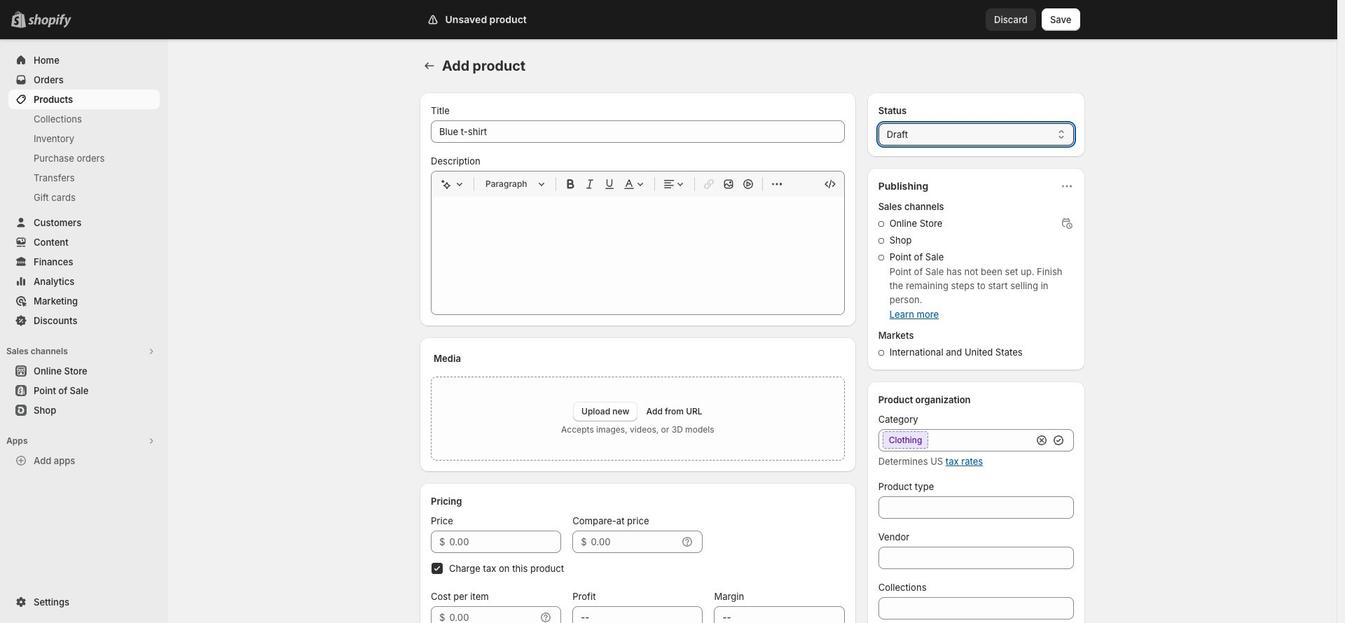 Task type: describe. For each thing, give the bounding box(es) containing it.
Short sleeve t-shirt text field
[[431, 121, 845, 143]]



Task type: vqa. For each thing, say whether or not it's contained in the screenshot.
My Store icon
no



Task type: locate. For each thing, give the bounding box(es) containing it.
  text field
[[449, 531, 561, 554], [591, 531, 678, 554], [449, 607, 536, 624]]

None text field
[[879, 598, 1074, 620], [573, 607, 703, 624], [879, 598, 1074, 620], [573, 607, 703, 624]]

None text field
[[714, 607, 845, 624]]

shopify image
[[31, 14, 74, 28]]



